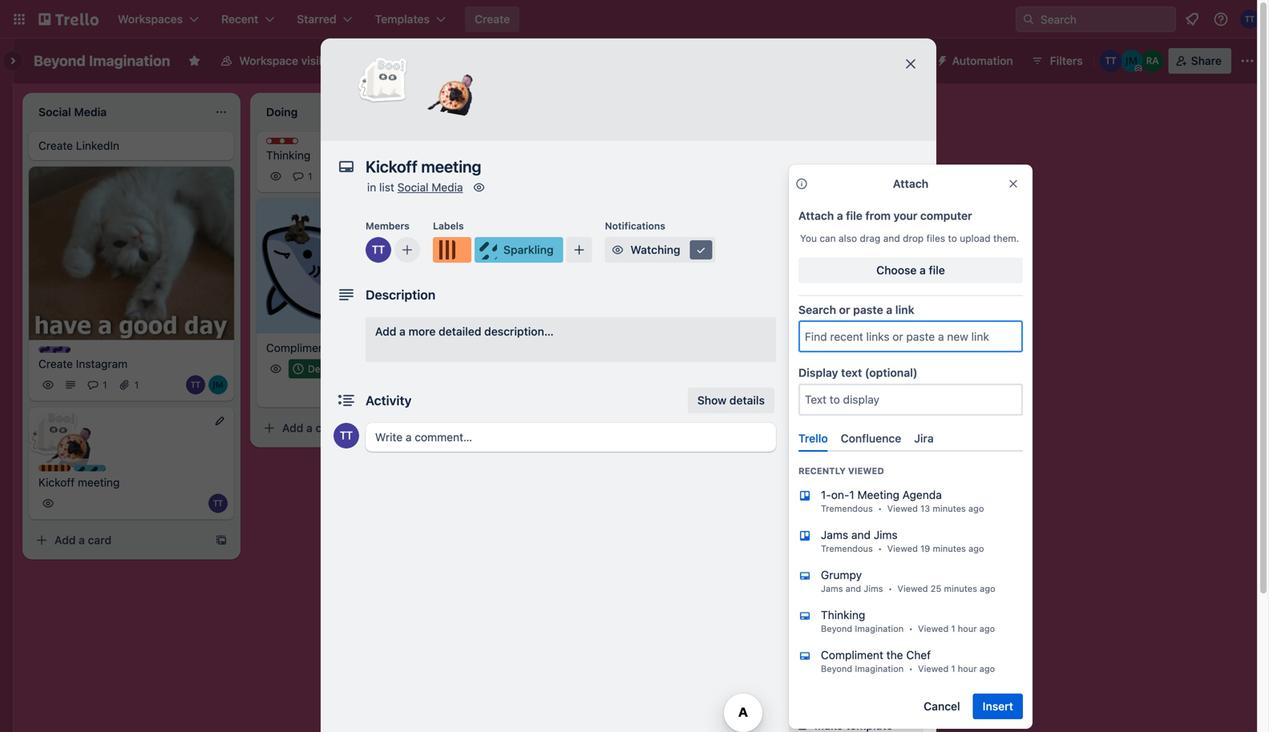 Task type: vqa. For each thing, say whether or not it's contained in the screenshot.


Task type: describe. For each thing, give the bounding box(es) containing it.
jeremy miller (jeremymiller198) image
[[1121, 50, 1143, 72]]

social media link
[[397, 181, 463, 194]]

thoughts thinking
[[266, 139, 326, 162]]

cancel button
[[914, 694, 970, 720]]

• inside grumpy jams and jims • viewed 25 minutes ago
[[888, 584, 893, 595]]

in
[[367, 181, 376, 194]]

choose a file
[[877, 264, 945, 277]]

board link
[[348, 48, 416, 74]]

a down the dec 31 checkbox on the left of the page
[[306, 422, 313, 435]]

a left link
[[886, 304, 893, 317]]

grumpy option
[[786, 561, 1036, 601]]

drag
[[860, 233, 881, 244]]

a up also
[[837, 209, 843, 223]]

add down kickoff
[[55, 534, 76, 547]]

them.
[[994, 233, 1020, 244]]

add a more detailed description…
[[375, 325, 554, 338]]

social inside button
[[815, 559, 847, 573]]

recently viewed
[[799, 466, 884, 477]]

1 vertical spatial power-
[[789, 471, 823, 482]]

• inside 1-on-1 meeting agenda tremendous • viewed 13 minutes ago
[[878, 504, 882, 514]]

• inside jams and jims tremendous • viewed 19 minutes ago
[[878, 544, 882, 555]]

create for create
[[475, 12, 510, 26]]

media inside button
[[850, 559, 882, 573]]

share
[[1191, 54, 1222, 67]]

minutes for grumpy
[[944, 584, 978, 595]]

power- inside the 'add power-ups' link
[[839, 494, 877, 507]]

0 horizontal spatial to
[[811, 214, 820, 225]]

close popover image
[[1007, 178, 1020, 190]]

jira
[[914, 432, 934, 445]]

sm image for checklist
[[794, 300, 810, 316]]

add up you
[[789, 214, 808, 225]]

add to card
[[789, 214, 844, 225]]

Search or paste a link field
[[800, 323, 1022, 351]]

detailed
[[439, 325, 482, 338]]

sm image inside labels link
[[794, 268, 810, 284]]

• inside thinking beyond imagination • viewed 1 hour ago
[[909, 624, 913, 635]]

ruby anderson (rubyanderson7) image
[[436, 382, 456, 401]]

color: bold red, title: "thoughts" element
[[266, 138, 326, 150]]

open information menu image
[[1213, 11, 1229, 27]]

description
[[366, 287, 436, 303]]

sm image for automation
[[930, 48, 952, 71]]

ago inside thinking beyond imagination • viewed 1 hour ago
[[980, 624, 995, 635]]

recently viewed list box
[[786, 481, 1036, 682]]

color: orange, title: none image
[[38, 466, 71, 472]]

trello.card image for grumpy
[[799, 570, 812, 583]]

compliment the chef link
[[266, 340, 452, 356]]

jeremy miller (jeremymiller198) image for terry turtle (terryturtle) image on the left of ruby anderson (rubyanderson7) icon
[[414, 382, 433, 401]]

create instagram
[[38, 358, 128, 371]]

1-
[[821, 489, 831, 502]]

attach for attach
[[893, 177, 929, 190]]

grumpy
[[821, 569, 862, 582]]

1 horizontal spatial members
[[815, 237, 864, 250]]

filters button
[[1026, 48, 1088, 74]]

jams and jims tremendous • viewed 19 minutes ago
[[821, 529, 984, 555]]

hour inside compliment the chef beyond imagination • viewed 1 hour ago
[[958, 664, 977, 675]]

terry turtle (terryturtle) image left ruby anderson (rubyanderson7) icon
[[391, 382, 411, 401]]

also
[[839, 233, 857, 244]]

minutes for jams and jims
[[933, 544, 966, 555]]

more info image
[[796, 178, 808, 190]]

0 horizontal spatial members
[[366, 221, 410, 232]]

move link
[[789, 650, 924, 675]]

button
[[839, 591, 874, 605]]

sm image for watching
[[610, 242, 626, 258]]

0 horizontal spatial social
[[397, 181, 429, 194]]

checklist
[[815, 301, 864, 314]]

thinking inside thinking beyond imagination • viewed 1 hour ago
[[821, 609, 866, 622]]

beyond imagination
[[34, 52, 170, 69]]

color: purple, title: none image
[[38, 347, 71, 353]]

viewed inside grumpy jams and jims • viewed 25 minutes ago
[[898, 584, 928, 595]]

workspace visible button
[[210, 48, 345, 74]]

file for choose
[[929, 264, 945, 277]]

automation inside button
[[952, 54, 1013, 67]]

kickoff
[[38, 477, 75, 490]]

create linkedin link
[[38, 138, 225, 154]]

add inside 'button'
[[815, 591, 836, 605]]

beyond inside thinking beyond imagination • viewed 1 hour ago
[[821, 624, 853, 635]]

0 vertical spatial color: sky, title: "sparkling" element
[[475, 237, 563, 263]]

sparkling for the topmost the color: sky, title: "sparkling" element
[[504, 243, 554, 257]]

recently
[[799, 466, 846, 477]]

add power-ups link
[[789, 488, 924, 513]]

fields
[[859, 429, 890, 443]]

ups inside "button"
[[896, 54, 917, 67]]

on-
[[831, 489, 850, 502]]

choose a file element
[[799, 258, 1023, 283]]

show menu image
[[1240, 53, 1256, 69]]

add power-ups
[[815, 494, 898, 507]]

card for create from template… icon
[[543, 316, 567, 329]]

compliment for compliment the chef beyond imagination • viewed 1 hour ago
[[821, 649, 884, 662]]

jeremy miller (jeremymiller198) image for terry turtle (terryturtle) image under create instagram link
[[209, 376, 228, 395]]

beyond inside text field
[[34, 52, 86, 69]]

meeting
[[858, 489, 900, 502]]

social media
[[815, 559, 882, 573]]

compliment for compliment the chef
[[266, 342, 329, 355]]

0 notifications image
[[1183, 10, 1202, 29]]

linkedin
[[76, 139, 119, 152]]

ruby anderson (rubyanderson7) image
[[1142, 50, 1164, 72]]

insert
[[983, 700, 1014, 714]]

minutes inside 1-on-1 meeting agenda tremendous • viewed 13 minutes ago
[[933, 504, 966, 514]]

edit card image
[[213, 415, 226, 428]]

attachment button
[[789, 359, 924, 385]]

activity
[[366, 393, 412, 409]]

viewed inside thinking beyond imagination • viewed 1 hour ago
[[918, 624, 949, 635]]

move
[[815, 656, 843, 669]]

create linkedin
[[38, 139, 119, 152]]

jams and jims option
[[786, 521, 1036, 561]]

jims inside jams and jims tremendous • viewed 19 minutes ago
[[874, 529, 898, 542]]

dates button
[[789, 327, 924, 353]]

the for compliment the chef
[[332, 342, 349, 355]]

kickoff meeting link
[[38, 475, 225, 491]]

can
[[820, 233, 836, 244]]

trello.card image for compliment
[[799, 650, 812, 663]]

trello
[[799, 432, 828, 445]]

notifications
[[605, 221, 666, 232]]

dec
[[308, 364, 326, 375]]

and inside grumpy jams and jims • viewed 25 minutes ago
[[846, 584, 861, 595]]

choose
[[877, 264, 917, 277]]

cover link
[[789, 391, 924, 417]]

share button
[[1169, 48, 1232, 74]]

1 inside thinking beyond imagination • viewed 1 hour ago
[[951, 624, 956, 635]]

card for the topmost create from template… image
[[316, 422, 339, 435]]

terry turtle (terryturtle) image left add members to card image
[[366, 237, 391, 263]]

agenda
[[903, 489, 942, 502]]

compliment the chef
[[266, 342, 376, 355]]

show details link
[[688, 388, 775, 414]]

1 vertical spatial create from template… image
[[215, 535, 228, 547]]

add down the dec 31 checkbox on the left of the page
[[282, 422, 304, 435]]

checklist link
[[789, 295, 924, 321]]

attach for attach a file from your computer
[[799, 209, 834, 223]]

attachment
[[815, 365, 877, 379]]

1 vertical spatial color: sky, title: "sparkling" element
[[74, 466, 134, 478]]

beyond inside compliment the chef beyond imagination • viewed 1 hour ago
[[821, 664, 853, 675]]

19
[[921, 544, 930, 555]]

display
[[799, 367, 838, 380]]

sm image inside the cover link
[[794, 396, 810, 412]]

pete ghost image
[[357, 55, 409, 106]]

upload
[[960, 233, 991, 244]]

sm image for members
[[794, 236, 810, 252]]

compliment the chef option
[[786, 642, 1036, 682]]

ago inside 1-on-1 meeting agenda tremendous • viewed 13 minutes ago
[[969, 504, 984, 514]]

0 horizontal spatial media
[[432, 181, 463, 194]]

cancel
[[924, 700, 961, 714]]

1-on-1 meeting agenda tremendous • viewed 13 minutes ago
[[821, 489, 984, 514]]

labels link
[[789, 263, 924, 289]]

• inside compliment the chef beyond imagination • viewed 1 hour ago
[[909, 664, 913, 675]]

add a card for the topmost create from template… image
[[282, 422, 339, 435]]

meeting
[[78, 477, 120, 490]]

ago inside compliment the chef beyond imagination • viewed 1 hour ago
[[980, 664, 995, 675]]

sparkling for bottom the color: sky, title: "sparkling" element
[[90, 466, 134, 478]]

automation button
[[930, 48, 1023, 74]]

tab list containing trello
[[792, 426, 1030, 452]]

sm image right social media link
[[471, 180, 487, 196]]

confluence
[[841, 432, 902, 445]]



Task type: locate. For each thing, give the bounding box(es) containing it.
Board name text field
[[26, 48, 178, 74]]

1
[[308, 171, 312, 182], [103, 380, 107, 391], [134, 380, 139, 391], [850, 489, 855, 502], [951, 624, 956, 635], [951, 664, 956, 675]]

hour up cancel on the right of the page
[[958, 664, 977, 675]]

chef inside compliment the chef beyond imagination • viewed 1 hour ago
[[907, 649, 931, 662]]

sm image inside move link
[[794, 654, 810, 670]]

0 vertical spatial hour
[[958, 624, 977, 635]]

Display text (optional) field
[[800, 386, 1022, 414]]

the up 31 at the left of page
[[332, 342, 349, 355]]

1 up the compliment the chef option
[[951, 624, 956, 635]]

create instagram link
[[38, 357, 225, 373]]

terry turtle (terryturtle) image
[[366, 237, 391, 263], [186, 376, 205, 395], [391, 382, 411, 401]]

a right choose
[[920, 264, 926, 277]]

computer
[[921, 209, 973, 223]]

the down thinking beyond imagination • viewed 1 hour ago
[[887, 649, 903, 662]]

sparkling right color: orange, title: none icon
[[504, 243, 554, 257]]

thoughts
[[282, 139, 326, 150]]

1 horizontal spatial media
[[850, 559, 882, 573]]

a right detailed
[[534, 316, 540, 329]]

viewed up meeting
[[848, 466, 884, 477]]

power- inside power-ups "button"
[[858, 54, 896, 67]]

minutes inside jams and jims tremendous • viewed 19 minutes ago
[[933, 544, 966, 555]]

automation up social media
[[789, 535, 844, 546]]

in list social media
[[367, 181, 463, 194]]

viewed inside 1-on-1 meeting agenda tremendous • viewed 13 minutes ago
[[888, 504, 918, 514]]

0 vertical spatial jams
[[821, 529, 849, 542]]

hour inside thinking beyond imagination • viewed 1 hour ago
[[958, 624, 977, 635]]

0 vertical spatial chef
[[352, 342, 376, 355]]

details
[[730, 394, 765, 407]]

members link
[[789, 231, 924, 257]]

terry turtle (terryturtle) image down create instagram link
[[186, 376, 205, 395]]

1 down instagram
[[103, 380, 107, 391]]

power-ups
[[858, 54, 917, 67], [789, 471, 841, 482]]

the inside compliment the chef beyond imagination • viewed 1 hour ago
[[887, 649, 903, 662]]

2 vertical spatial imagination
[[855, 664, 904, 675]]

0 horizontal spatial thinking
[[266, 149, 311, 162]]

social right 'list'
[[397, 181, 429, 194]]

1 vertical spatial power-ups
[[789, 471, 841, 482]]

show
[[698, 394, 727, 407]]

1 vertical spatial trello.card image
[[799, 650, 812, 663]]

insert button
[[973, 694, 1023, 720]]

0 vertical spatial jims
[[874, 529, 898, 542]]

trello.card image down actions
[[799, 650, 812, 663]]

beyond down actions
[[821, 664, 853, 675]]

description…
[[484, 325, 554, 338]]

add inside "link"
[[375, 325, 397, 338]]

tremendous inside 1-on-1 meeting agenda tremendous • viewed 13 minutes ago
[[821, 504, 873, 514]]

0 horizontal spatial add a card button
[[29, 528, 209, 554]]

file for attach
[[846, 209, 863, 223]]

None text field
[[358, 152, 887, 181]]

0 horizontal spatial automation
[[789, 535, 844, 546]]

and down grumpy
[[846, 584, 861, 595]]

list
[[379, 181, 394, 194]]

1 horizontal spatial social
[[815, 559, 847, 573]]

primary element
[[0, 0, 1269, 38]]

add
[[789, 214, 808, 225], [510, 316, 531, 329], [375, 325, 397, 338], [282, 422, 304, 435], [815, 494, 836, 507], [55, 534, 76, 547], [815, 591, 836, 605]]

add button
[[815, 591, 874, 605]]

custom
[[815, 429, 856, 443]]

Dec 31 checkbox
[[289, 360, 344, 379]]

chef
[[352, 342, 376, 355], [907, 649, 931, 662]]

actions
[[789, 633, 825, 644]]

tremendous inside jams and jims tremendous • viewed 19 minutes ago
[[821, 544, 873, 555]]

• up the compliment the chef option
[[909, 624, 913, 635]]

minutes right 19
[[933, 544, 966, 555]]

2 vertical spatial power-
[[839, 494, 877, 507]]

thinking link
[[266, 148, 452, 164]]

create
[[475, 12, 510, 26], [38, 139, 73, 152], [38, 358, 73, 371]]

and up social media button at the right of the page
[[852, 529, 871, 542]]

1 vertical spatial social
[[815, 559, 847, 573]]

1 vertical spatial sparkling
[[90, 466, 134, 478]]

2 horizontal spatial add a card
[[510, 316, 567, 329]]

to right files
[[948, 233, 957, 244]]

thinking option
[[786, 601, 1036, 642]]

add a card button for the topmost create from template… image
[[257, 416, 436, 441]]

create button
[[465, 6, 520, 32]]

25
[[931, 584, 942, 595]]

tremendous up social media
[[821, 544, 873, 555]]

2 vertical spatial ups
[[877, 494, 898, 507]]

1 horizontal spatial create from template… image
[[443, 422, 456, 435]]

power-ups button
[[826, 48, 927, 74]]

0 vertical spatial compliment
[[266, 342, 329, 355]]

1 down thoughts thinking
[[308, 171, 312, 182]]

custom fields
[[815, 429, 890, 443]]

imagination down add button 'button'
[[855, 624, 904, 635]]

add a card right detailed
[[510, 316, 567, 329]]

workspace visible
[[239, 54, 335, 67]]

jams down grumpy
[[821, 584, 843, 595]]

1 vertical spatial thinking
[[821, 609, 866, 622]]

Write a comment text field
[[366, 423, 776, 452]]

a inside 'element'
[[920, 264, 926, 277]]

1 horizontal spatial automation
[[952, 54, 1013, 67]]

0 vertical spatial to
[[811, 214, 820, 225]]

sm image
[[930, 48, 952, 71], [794, 236, 810, 252], [610, 242, 626, 258], [794, 268, 810, 284], [794, 300, 810, 316], [794, 719, 810, 733]]

1 horizontal spatial color: sky, title: "sparkling" element
[[475, 237, 563, 263]]

sparkling right kickoff
[[90, 466, 134, 478]]

jams inside grumpy jams and jims • viewed 25 minutes ago
[[821, 584, 843, 595]]

minutes right 25 at the right of the page
[[944, 584, 978, 595]]

1 inside 1-on-1 meeting agenda tremendous • viewed 13 minutes ago
[[850, 489, 855, 502]]

add a card down kickoff meeting
[[55, 534, 112, 547]]

file down files
[[929, 264, 945, 277]]

1 vertical spatial imagination
[[855, 624, 904, 635]]

2 vertical spatial and
[[846, 584, 861, 595]]

trello.card image left grumpy
[[799, 570, 812, 583]]

chef for compliment the chef
[[352, 342, 376, 355]]

0 vertical spatial create from template… image
[[443, 422, 456, 435]]

1 down create instagram link
[[134, 380, 139, 391]]

add a card for create from template… icon
[[510, 316, 567, 329]]

(optional)
[[865, 367, 918, 380]]

0 vertical spatial thinking
[[266, 149, 311, 162]]

sparkling
[[504, 243, 554, 257], [90, 466, 134, 478]]

1 horizontal spatial the
[[887, 649, 903, 662]]

card for create from template… image to the bottom
[[88, 534, 112, 547]]

0 vertical spatial minutes
[[933, 504, 966, 514]]

1 vertical spatial add a card
[[282, 422, 339, 435]]

0 horizontal spatial chef
[[352, 342, 376, 355]]

0 vertical spatial beyond
[[34, 52, 86, 69]]

0 horizontal spatial compliment
[[266, 342, 329, 355]]

jams inside jams and jims tremendous • viewed 19 minutes ago
[[821, 529, 849, 542]]

sm image inside watching button
[[693, 242, 709, 258]]

sm image inside automation button
[[930, 48, 952, 71]]

show details
[[698, 394, 765, 407]]

jeremy miller (jeremymiller198) image left ruby anderson (rubyanderson7) icon
[[414, 382, 433, 401]]

0 vertical spatial power-
[[858, 54, 896, 67]]

viewed left "13"
[[888, 504, 918, 514]]

1 hour from the top
[[958, 624, 977, 635]]

0 horizontal spatial labels
[[433, 221, 464, 232]]

0 vertical spatial create
[[475, 12, 510, 26]]

1 vertical spatial minutes
[[933, 544, 966, 555]]

2 tremendous from the top
[[821, 544, 873, 555]]

viewed up the compliment the chef option
[[918, 624, 949, 635]]

0 vertical spatial attach
[[893, 177, 929, 190]]

a left more
[[399, 325, 406, 338]]

create from template… image
[[443, 422, 456, 435], [215, 535, 228, 547]]

1 horizontal spatial jeremy miller (jeremymiller198) image
[[414, 382, 433, 401]]

from
[[866, 209, 891, 223]]

1 tremendous from the top
[[821, 504, 873, 514]]

0 horizontal spatial file
[[846, 209, 863, 223]]

imagination inside compliment the chef beyond imagination • viewed 1 hour ago
[[855, 664, 904, 675]]

social up add button on the right
[[815, 559, 847, 573]]

1 vertical spatial ups
[[823, 471, 841, 482]]

1 jams from the top
[[821, 529, 849, 542]]

color: orange, title: none image
[[433, 237, 472, 263]]

viewed left 25 at the right of the page
[[898, 584, 928, 595]]

Search field
[[1016, 6, 1176, 32]]

custom fields button
[[789, 428, 924, 444]]

hour up the compliment the chef option
[[958, 624, 977, 635]]

labels up checklist
[[815, 269, 850, 282]]

1 horizontal spatial chef
[[907, 649, 931, 662]]

0 vertical spatial trello.card image
[[799, 570, 812, 583]]

2 vertical spatial create
[[38, 358, 73, 371]]

card
[[823, 214, 844, 225], [543, 316, 567, 329], [316, 422, 339, 435], [88, 534, 112, 547]]

31
[[329, 364, 339, 375]]

1 vertical spatial file
[[929, 264, 945, 277]]

trello.card image
[[799, 610, 812, 623]]

beyond
[[34, 52, 86, 69], [821, 624, 853, 635], [821, 664, 853, 675]]

a inside "link"
[[399, 325, 406, 338]]

and inside jams and jims tremendous • viewed 19 minutes ago
[[852, 529, 871, 542]]

1 vertical spatial to
[[948, 233, 957, 244]]

•
[[878, 504, 882, 514], [878, 544, 882, 555], [888, 584, 893, 595], [909, 624, 913, 635], [909, 664, 913, 675]]

a
[[837, 209, 843, 223], [920, 264, 926, 277], [886, 304, 893, 317], [534, 316, 540, 329], [399, 325, 406, 338], [306, 422, 313, 435], [79, 534, 85, 547]]

add right trello.board icon on the bottom right of page
[[815, 494, 836, 507]]

add right detailed
[[510, 316, 531, 329]]

social media button
[[789, 553, 924, 579]]

kickoff meeting
[[38, 477, 120, 490]]

social
[[397, 181, 429, 194], [815, 559, 847, 573]]

beyond down back to home image
[[34, 52, 86, 69]]

minutes right "13"
[[933, 504, 966, 514]]

star or unstar board image
[[188, 55, 201, 67]]

• down meeting
[[878, 504, 882, 514]]

add button button
[[789, 585, 924, 611]]

tab list
[[792, 426, 1030, 452]]

ago inside grumpy jams and jims • viewed 25 minutes ago
[[980, 584, 996, 595]]

sm image inside checklist link
[[794, 300, 810, 316]]

file up also
[[846, 209, 863, 223]]

tremendous down on-
[[821, 504, 873, 514]]

0 vertical spatial media
[[432, 181, 463, 194]]

1 horizontal spatial power-ups
[[858, 54, 917, 67]]

sm image inside members link
[[794, 236, 810, 252]]

sm image left cover
[[794, 396, 810, 412]]

back to home image
[[38, 6, 99, 32]]

search image
[[1022, 13, 1035, 26]]

1 horizontal spatial sparkling
[[504, 243, 554, 257]]

0 horizontal spatial the
[[332, 342, 349, 355]]

1 vertical spatial jims
[[864, 584, 883, 595]]

color: sky, title: "sparkling" element
[[475, 237, 563, 263], [74, 466, 134, 478]]

0 vertical spatial file
[[846, 209, 863, 223]]

file inside 'element'
[[929, 264, 945, 277]]

jeremy miller (jeremymiller198) image
[[209, 376, 228, 395], [414, 382, 433, 401]]

0 horizontal spatial color: sky, title: "sparkling" element
[[74, 466, 134, 478]]

0 vertical spatial labels
[[433, 221, 464, 232]]

0 horizontal spatial power-ups
[[789, 471, 841, 482]]

1 horizontal spatial labels
[[815, 269, 850, 282]]

ago
[[969, 504, 984, 514], [969, 544, 984, 555], [980, 584, 996, 595], [980, 624, 995, 635], [980, 664, 995, 675]]

0 vertical spatial automation
[[952, 54, 1013, 67]]

1 vertical spatial create
[[38, 139, 73, 152]]

0 vertical spatial the
[[332, 342, 349, 355]]

1 vertical spatial beyond
[[821, 624, 853, 635]]

0 horizontal spatial attach
[[799, 209, 834, 223]]

to
[[811, 214, 820, 225], [948, 233, 957, 244]]

ups
[[896, 54, 917, 67], [823, 471, 841, 482], [877, 494, 898, 507]]

add a card for create from template… image to the bottom
[[55, 534, 112, 547]]

imagination inside thinking beyond imagination • viewed 1 hour ago
[[855, 624, 904, 635]]

1 vertical spatial chef
[[907, 649, 931, 662]]

workspace
[[239, 54, 298, 67]]

0 vertical spatial imagination
[[89, 52, 170, 69]]

add members to card image
[[401, 242, 414, 258]]

imagination
[[89, 52, 170, 69], [855, 624, 904, 635], [855, 664, 904, 675]]

1 vertical spatial labels
[[815, 269, 850, 282]]

1 vertical spatial jams
[[821, 584, 843, 595]]

sm image inside watching button
[[610, 242, 626, 258]]

and right drag
[[884, 233, 900, 244]]

automation left filters button
[[952, 54, 1013, 67]]

the for compliment the chef beyond imagination • viewed 1 hour ago
[[887, 649, 903, 662]]

2 trello.card image from the top
[[799, 650, 812, 663]]

terry turtle (terryturtle) image
[[1241, 10, 1260, 29], [1100, 50, 1122, 72], [334, 423, 359, 449], [209, 495, 228, 514]]

jams right trello.board image on the right
[[821, 529, 849, 542]]

1 inside compliment the chef beyond imagination • viewed 1 hour ago
[[951, 664, 956, 675]]

add up compliment the chef link
[[375, 325, 397, 338]]

viewed
[[848, 466, 884, 477], [888, 504, 918, 514], [888, 544, 918, 555], [898, 584, 928, 595], [918, 624, 949, 635], [918, 664, 949, 675]]

trello.card image inside the compliment the chef option
[[799, 650, 812, 663]]

jims inside grumpy jams and jims • viewed 25 minutes ago
[[864, 584, 883, 595]]

to up you
[[811, 214, 820, 225]]

add down grumpy
[[815, 591, 836, 605]]

labels up color: orange, title: none icon
[[433, 221, 464, 232]]

trello.card image inside "grumpy" option
[[799, 570, 812, 583]]

2 horizontal spatial add a card button
[[484, 310, 664, 336]]

compliment down actions
[[821, 649, 884, 662]]

trello.board image
[[799, 530, 812, 543]]

media up button
[[850, 559, 882, 573]]

1 horizontal spatial add a card
[[282, 422, 339, 435]]

text
[[841, 367, 862, 380]]

viewed up cancel on the right of the page
[[918, 664, 949, 675]]

add a more detailed description… link
[[366, 318, 776, 362]]

instagram
[[76, 358, 128, 371]]

hour
[[958, 624, 977, 635], [958, 664, 977, 675]]

attach
[[893, 177, 929, 190], [799, 209, 834, 223]]

1 horizontal spatial to
[[948, 233, 957, 244]]

13
[[921, 504, 930, 514]]

cover
[[815, 397, 846, 411]]

• down thinking beyond imagination • viewed 1 hour ago
[[909, 664, 913, 675]]

thinking
[[266, 149, 311, 162], [821, 609, 866, 622]]

attach up you
[[799, 209, 834, 223]]

0 vertical spatial tremendous
[[821, 504, 873, 514]]

color: sky, title: "sparkling" element right color: orange, title: none icon
[[475, 237, 563, 263]]

chef for compliment the chef beyond imagination • viewed 1 hour ago
[[907, 649, 931, 662]]

dec 31
[[308, 364, 339, 375]]

create from template… image
[[670, 316, 683, 329]]

trello.card image
[[799, 570, 812, 583], [799, 650, 812, 663]]

1 right 1-
[[850, 489, 855, 502]]

viewed inside jams and jims tremendous • viewed 19 minutes ago
[[888, 544, 918, 555]]

• right button
[[888, 584, 893, 595]]

1 vertical spatial media
[[850, 559, 882, 573]]

a down kickoff meeting
[[79, 534, 85, 547]]

1 vertical spatial members
[[815, 237, 864, 250]]

beyond down add button on the right
[[821, 624, 853, 635]]

1 vertical spatial hour
[[958, 664, 977, 675]]

minutes inside grumpy jams and jims • viewed 25 minutes ago
[[944, 584, 978, 595]]

jims down 1-on-1 meeting agenda tremendous • viewed 13 minutes ago
[[874, 529, 898, 542]]

compliment inside compliment the chef beyond imagination • viewed 1 hour ago
[[821, 649, 884, 662]]

1 vertical spatial automation
[[789, 535, 844, 546]]

sm image
[[471, 180, 487, 196], [693, 242, 709, 258], [794, 396, 810, 412], [794, 654, 810, 670]]

1 trello.card image from the top
[[799, 570, 812, 583]]

0 vertical spatial and
[[884, 233, 900, 244]]

1 horizontal spatial add a card button
[[257, 416, 436, 441]]

you
[[800, 233, 817, 244]]

add a card button
[[484, 310, 664, 336], [257, 416, 436, 441], [29, 528, 209, 554]]

1-on-1 meeting agenda option
[[786, 481, 1036, 521]]

sm image right watching at the top
[[693, 242, 709, 258]]

add a card
[[510, 316, 567, 329], [282, 422, 339, 435], [55, 534, 112, 547]]

search or paste a link
[[799, 304, 915, 317]]

tremendous
[[821, 504, 873, 514], [821, 544, 873, 555]]

members
[[366, 221, 410, 232], [815, 237, 864, 250]]

1 vertical spatial tremendous
[[821, 544, 873, 555]]

0 vertical spatial social
[[397, 181, 429, 194]]

media right 'list'
[[432, 181, 463, 194]]

attach a file from your computer
[[799, 209, 973, 223]]

add a card button for create from template… image to the bottom
[[29, 528, 209, 554]]

jeremy miller (jeremymiller198) image up the edit card image
[[209, 376, 228, 395]]

attach up your
[[893, 177, 929, 190]]

0 horizontal spatial sparkling
[[90, 466, 134, 478]]

1 up cancel on the right of the page
[[951, 664, 956, 675]]

create for create linkedin
[[38, 139, 73, 152]]

1 vertical spatial add a card button
[[257, 416, 436, 441]]

1 horizontal spatial compliment
[[821, 649, 884, 662]]

jims
[[874, 529, 898, 542], [864, 584, 883, 595]]

watching button
[[605, 237, 716, 263]]

power-ups inside "button"
[[858, 54, 917, 67]]

imagination right move
[[855, 664, 904, 675]]

viewed left 19
[[888, 544, 918, 555]]

or
[[839, 304, 851, 317]]

add a card button for create from template… icon
[[484, 310, 664, 336]]

1 vertical spatial attach
[[799, 209, 834, 223]]

2 hour from the top
[[958, 664, 977, 675]]

2 vertical spatial minutes
[[944, 584, 978, 595]]

imagination left star or unstar board 'icon'
[[89, 52, 170, 69]]

2 jams from the top
[[821, 584, 843, 595]]

0 horizontal spatial create from template… image
[[215, 535, 228, 547]]

• up social media
[[878, 544, 882, 555]]

thinking inside thoughts thinking
[[266, 149, 311, 162]]

2 vertical spatial beyond
[[821, 664, 853, 675]]

1 vertical spatial the
[[887, 649, 903, 662]]

add a card down the dec 31 checkbox on the left of the page
[[282, 422, 339, 435]]

watching
[[631, 243, 681, 257]]

drop
[[903, 233, 924, 244]]

more
[[409, 325, 436, 338]]

create inside 'link'
[[38, 139, 73, 152]]

1 vertical spatial compliment
[[821, 649, 884, 662]]

compliment
[[266, 342, 329, 355], [821, 649, 884, 662]]

viewed inside compliment the chef beyond imagination • viewed 1 hour ago
[[918, 664, 949, 675]]

0 horizontal spatial add a card
[[55, 534, 112, 547]]

1 horizontal spatial thinking
[[821, 609, 866, 622]]

filters
[[1050, 54, 1083, 67]]

and
[[884, 233, 900, 244], [852, 529, 871, 542], [846, 584, 861, 595]]

dates
[[815, 333, 846, 346]]

sm image down actions
[[794, 654, 810, 670]]

compliment up the dec 31 checkbox on the left of the page
[[266, 342, 329, 355]]

create for create instagram
[[38, 358, 73, 371]]

create inside button
[[475, 12, 510, 26]]

0 vertical spatial add a card button
[[484, 310, 664, 336]]

thinking beyond imagination • viewed 1 hour ago
[[821, 609, 995, 635]]

ago inside jams and jims tremendous • viewed 19 minutes ago
[[969, 544, 984, 555]]

jims down social media button at the right of the page
[[864, 584, 883, 595]]

1 horizontal spatial attach
[[893, 177, 929, 190]]

0 vertical spatial ups
[[896, 54, 917, 67]]

1 vertical spatial and
[[852, 529, 871, 542]]

1 horizontal spatial file
[[929, 264, 945, 277]]

0 horizontal spatial jeremy miller (jeremymiller198) image
[[209, 376, 228, 395]]

color: sky, title: "sparkling" element right color: orange, title: none image
[[74, 466, 134, 478]]

imagination inside text field
[[89, 52, 170, 69]]

trello.board image
[[799, 490, 812, 503]]



